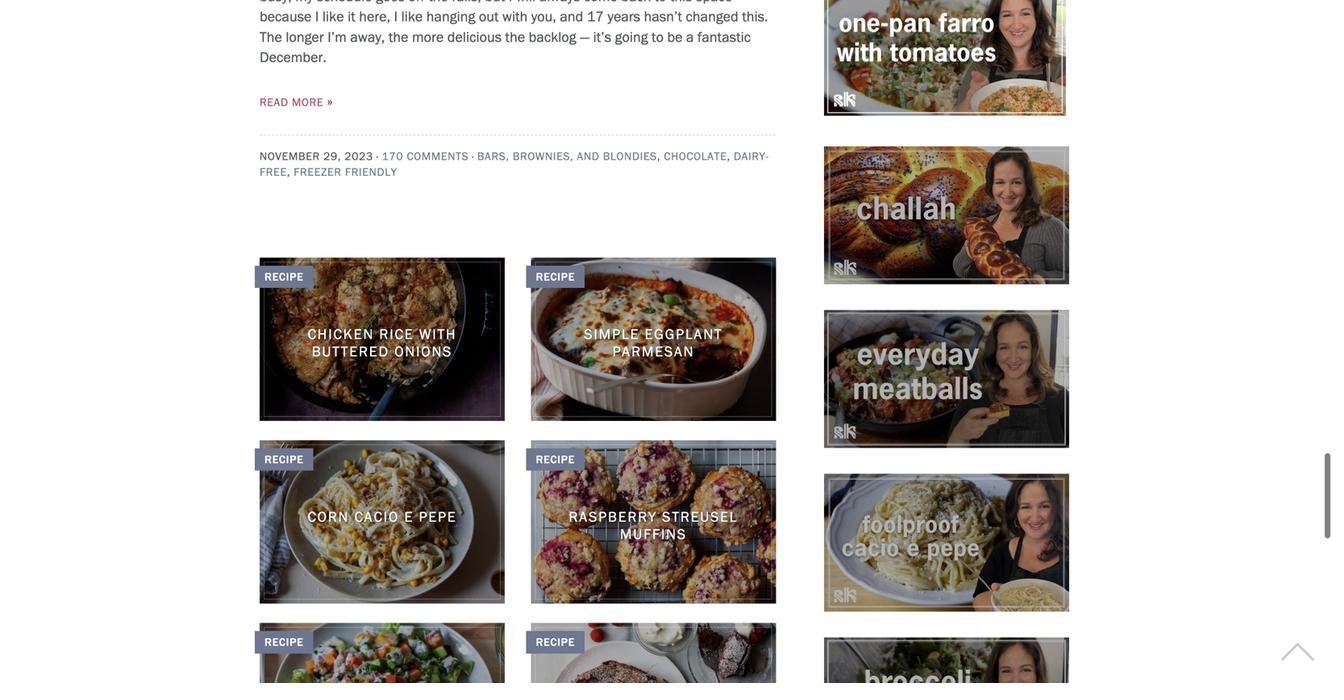Task type: vqa. For each thing, say whether or not it's contained in the screenshot.
topmost when
no



Task type: describe. For each thing, give the bounding box(es) containing it.
free
[[260, 165, 287, 179]]

recipe for simple eggplant parmesan
[[536, 270, 575, 283]]

chocolate link
[[664, 149, 727, 163]]

, freezer friendly
[[287, 165, 397, 179]]

chicken
[[308, 325, 374, 343]]

eggplant
[[645, 325, 723, 343]]

simple eggplant parmesan
[[584, 325, 723, 360]]

freezer friendly link
[[294, 165, 397, 179]]

simple
[[584, 325, 640, 343]]

with
[[419, 325, 457, 343]]

muffins
[[620, 526, 687, 543]]

blondies
[[603, 149, 657, 163]]

buttered
[[312, 343, 389, 360]]

dairy- free link
[[260, 149, 769, 179]]

recipe for raspberry streusel muffins
[[536, 452, 575, 466]]

recipe link for rice
[[255, 258, 505, 421]]

raspberry
[[569, 508, 657, 525]]

more
[[292, 95, 324, 109]]

170
[[382, 149, 404, 163]]

2 horizontal spatial ,
[[727, 149, 731, 163]]

bars, brownies, and blondies link
[[477, 149, 657, 163]]

170 comments
[[382, 149, 469, 163]]

0 horizontal spatial ,
[[287, 165, 290, 179]]

and
[[577, 149, 600, 163]]

friendly
[[345, 165, 397, 179]]

simple eggplant parmesan link
[[584, 325, 723, 360]]

brownies,
[[513, 149, 574, 163]]

recipe link for streusel
[[526, 440, 776, 604]]



Task type: locate. For each thing, give the bounding box(es) containing it.
freezer
[[294, 165, 342, 179]]

streusel
[[662, 508, 738, 525]]

bars, brownies, and blondies , chocolate ,
[[477, 149, 734, 163]]

e
[[404, 508, 414, 525]]

read more »
[[260, 91, 333, 111]]

comments
[[407, 149, 469, 163]]

corn cacio e pepe link
[[308, 508, 457, 525]]

1 horizontal spatial ,
[[657, 149, 661, 163]]

29,
[[323, 149, 341, 163]]

dairy-
[[734, 149, 769, 163]]

november
[[260, 149, 320, 163]]

chocolate
[[664, 149, 727, 163]]

, left dairy-
[[727, 149, 731, 163]]

170 comments link
[[382, 149, 469, 163]]

2023
[[345, 149, 373, 163]]

bars,
[[477, 149, 509, 163]]

recipe for corn cacio e pepe
[[265, 452, 304, 466]]

recipe link
[[255, 258, 505, 421], [526, 258, 776, 421], [255, 440, 505, 604], [526, 440, 776, 604], [255, 623, 505, 683], [526, 623, 776, 683]]

pepe
[[419, 508, 457, 525]]

onions
[[395, 343, 453, 360]]

chicken rice with buttered onions
[[308, 325, 457, 360]]

, down november
[[287, 165, 290, 179]]

corn
[[308, 508, 349, 525]]

corn cacio e pepe
[[308, 508, 457, 525]]

None search field
[[70, 39, 1216, 88]]

recipe link for eggplant
[[526, 258, 776, 421]]

dairy- free
[[260, 149, 769, 179]]

recipe link for cacio
[[255, 440, 505, 604]]

recipe
[[265, 270, 304, 283], [536, 270, 575, 283], [265, 452, 304, 466], [536, 452, 575, 466], [265, 635, 304, 649], [536, 635, 575, 649]]

chicken rice with buttered onions link
[[308, 325, 457, 360]]

,
[[657, 149, 661, 163], [727, 149, 731, 163], [287, 165, 290, 179]]

, left chocolate
[[657, 149, 661, 163]]

parmesan
[[613, 343, 695, 360]]

cacio
[[355, 508, 399, 525]]

raspberry streusel muffins
[[569, 508, 738, 543]]

read
[[260, 95, 289, 109]]

recipe for chicken rice with buttered onions
[[265, 270, 304, 283]]

»
[[327, 91, 333, 111]]

november 29, 2023
[[260, 149, 373, 163]]

rice
[[379, 325, 414, 343]]

raspberry streusel muffins link
[[569, 508, 738, 543]]



